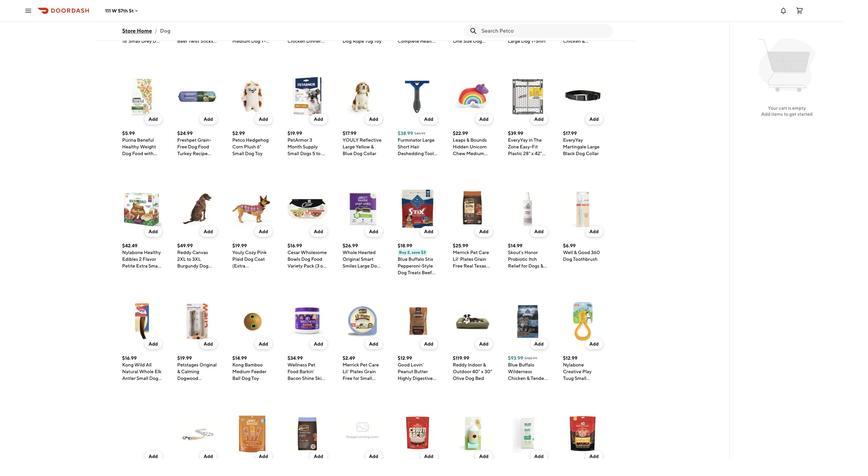 Task type: vqa. For each thing, say whether or not it's contained in the screenshot.


Task type: describe. For each thing, give the bounding box(es) containing it.
$19.99 petarmor 3 month supply small dogs 5 to 22 lbs tick & flea treatment box (3 ct)
[[287, 131, 327, 177]]

x inside $119.99 reddy indoor & outdoor 40" x 30" olive dog bed
[[481, 369, 484, 375]]

dog inside $16.99 kong wild all natural whole elk antler small dog bone
[[149, 376, 158, 381]]

bone for extra
[[132, 270, 144, 276]]

furminator
[[398, 137, 421, 143]]

$22.99 leaps & bounds hidden unicorn chew medium dog toy
[[453, 131, 487, 163]]

dogs inside $38.99 $43.99 furminator large short hair deshedding tool for dogs
[[405, 158, 416, 163]]

empty retail cart image
[[755, 34, 819, 97]]

knotted
[[343, 32, 360, 37]]

relief
[[508, 264, 521, 269]]

& inside the $8.99 leaps & bounds knotted medium dog rope tug toy
[[356, 25, 359, 30]]

add for $12.99 nylabone creative play tuug small orange dog toy
[[589, 342, 599, 347]]

for inside $14.99 skout's honor probiotic itch relief for dogs & cats (8 oz)
[[521, 264, 527, 269]]

tool
[[425, 151, 434, 156]]

small inside $12.99 nylabone creative play tuug small orange dog toy
[[575, 376, 586, 381]]

add for $17.99 everyyay martingale large black dog collar
[[589, 117, 599, 122]]

toy inside $22.99 leaps & bounds hidden unicorn chew medium dog toy
[[463, 158, 470, 163]]

oz inside $16.99 cesar wholesome bowls dog food variety pack (3 oz x 6 ct)
[[320, 264, 325, 269]]

dog inside $2.49 merrick pet care lil' plates grain free for small breed dog food pint-sized puppy plate (3.5 oz)
[[357, 383, 366, 388]]

beef down nothin'
[[177, 38, 187, 44]]

$19.99 for $19.99 pets first new york islanders medium dog t- shirt
[[232, 18, 247, 24]]

grain for texas
[[474, 257, 486, 262]]

new for yankees
[[529, 25, 539, 30]]

honor
[[525, 250, 538, 255]]

$12.99 good lovin' peanut butter highly digestive rawhide munchies dog chews (80 ct)
[[398, 356, 433, 402]]

add for $14.99 kong bamboo medium feeder ball dog toy
[[259, 342, 268, 347]]

original inside $26.99 whole hearted original smart smiles large dog dental treats pouch (26.2 oz x 14 ct)
[[343, 257, 360, 262]]

dog inside $9.99 fieldcrest farms nothin' to hide beef twist sticks dog treats beef (2 ct)
[[177, 45, 186, 51]]

cesar wholesome bowls dog food variety pack (3 oz x 6 ct) image
[[287, 189, 327, 229]]

whole hearted original smart smiles large dog dental treats pouch (26.2 oz x 14 ct) image
[[343, 189, 382, 229]]

to inside $49.99 reddy canvas 2xl to 3xl burgundy dog harness
[[187, 257, 191, 262]]

creative
[[563, 369, 581, 375]]

blue inside $17.99 youly reflective large yellow & blue dog collar
[[343, 151, 352, 156]]

so phresh puppuccino waste bag dispenser with 15 refills image
[[453, 414, 493, 454]]

food inside $16.99 cesar wholesome bowls dog food variety pack (3 oz x 6 ct)
[[311, 257, 322, 262]]

add for $24.99 freshpet grain- free dog food turkey recipe with cranberries, spinach, & blueberries (5 lb)
[[204, 117, 213, 122]]

ct) inside '$19.99 petarmor 3 month supply small dogs 5 to 22 lbs tick & flea treatment box (3 ct)'
[[287, 171, 293, 177]]

$49.99
[[177, 243, 193, 249]]

tape
[[148, 32, 159, 37]]

set
[[466, 52, 474, 57]]

corn
[[232, 144, 243, 150]]

settin
[[474, 25, 487, 30]]

merrick pet care grain free puppy real texas beef & sweet potato recipe dog food (4 lb) image
[[287, 414, 327, 454]]

toy inside the $8.99 leaps & bounds knotted medium dog rope tug toy
[[374, 38, 382, 44]]

$38.99 $43.99 furminator large short hair deshedding tool for dogs
[[398, 131, 435, 163]]

$42.49 nylabone healthy edibles 2 flavor petite extra small dog bone chews variety pack (34 ct)
[[122, 243, 161, 289]]

dog inside the $8.99 leaps & bounds knotted medium dog rope tug toy
[[343, 38, 352, 44]]

merrick pet care lil' plates grain free real texas beef & sweet potato recipe dry dog food (4 lb) image
[[453, 189, 493, 229]]

& inside $19.99 petstages original & calming dogwood alternative chew medium dog toy (2 ct)
[[177, 369, 180, 375]]

h
[[526, 164, 530, 170]]

well & good recovery cone large dog collar image
[[122, 414, 162, 454]]

everyyay martingale large black dog collar image
[[563, 77, 603, 117]]

healthy inside $42.49 nylabone healthy edibles 2 flavor petite extra small dog bone chews variety pack (34 ct)
[[144, 250, 161, 255]]

$17.99 for $17.99 everyyay martingale large black dog collar
[[563, 131, 577, 136]]

whole inside $26.99 whole hearted original smart smiles large dog dental treats pouch (26.2 oz x 14 ct)
[[343, 250, 357, 255]]

nylabone creative play tuug small orange dog toy image
[[563, 302, 603, 342]]

$2.99
[[232, 131, 245, 136]]

freshpet
[[177, 137, 197, 143]]

fit
[[532, 144, 538, 150]]

$24.99 for freshpet
[[177, 131, 193, 136]]

(extra
[[232, 264, 245, 269]]

save
[[412, 250, 420, 255]]

yellow inside $39.99 everyyay settin the pace yellow one size dog running belt & leash set
[[473, 32, 487, 37]]

(3 inside '$19.99 petarmor 3 month supply small dogs 5 to 22 lbs tick & flea treatment box (3 ct)'
[[320, 164, 324, 170]]

feeder
[[251, 369, 266, 375]]

kong wild all natural whole elk antler small dog bone image
[[122, 302, 162, 342]]

belt
[[472, 45, 481, 51]]

leaps for leaps & bounds knotted medium dog rope tug toy
[[343, 25, 355, 30]]

w inside $39.99 everyyay in the zone easy-fit plastic 28" x 42" dog gate 28-42" w x 23" h
[[508, 164, 513, 170]]

lb) inside $25.99 merrick pet care lil' plates grain free real texas beef & sweet potato recipe dry dog food (4 lb)
[[480, 284, 486, 289]]

1 $1.49 from the left
[[287, 18, 299, 24]]

treats inside $26.99 whole hearted original smart smiles large dog dental treats pouch (26.2 oz x 14 ct)
[[358, 270, 371, 276]]

dog inside $6.99 well & good 360 dog toothbrush
[[563, 257, 572, 262]]

small inside $2.49 merrick pet care lil' plates grain free for small breed dog food pint-sized puppy plate (3.5 oz)
[[360, 376, 372, 381]]

dog inside $22.99 leaps & bounds hidden unicorn chew medium dog toy
[[453, 158, 462, 163]]

& inside $14.99 skout's honor probiotic itch relief for dogs & cats (8 oz)
[[540, 264, 544, 269]]

$14.99 for kong
[[232, 356, 247, 361]]

whole inside $16.99 kong wild all natural whole elk antler small dog bone
[[139, 369, 154, 375]]

add for $16.99 kong wild all natural whole elk antler small dog bone
[[149, 342, 158, 347]]

$24.99 freshpet grain- free dog food turkey recipe with cranberries, spinach, & blueberries (5 lb)
[[177, 131, 214, 177]]

food inside $5.99 purina beneful healthy weight dog food with real chicken (56 oz)
[[132, 151, 143, 156]]

ct) inside $12.99 good lovin' peanut butter highly digestive rawhide munchies dog chews (80 ct)
[[422, 396, 428, 402]]

dog inside $17.99 everyyay martingale large black dog collar
[[576, 151, 585, 156]]

dog inside $16.99 cesar wholesome bowls dog food variety pack (3 oz x 6 ct)
[[301, 257, 310, 262]]

bounds for medium
[[360, 25, 377, 30]]

running
[[453, 45, 471, 51]]

111
[[105, 8, 111, 13]]

chews inside $42.49 nylabone healthy edibles 2 flavor petite extra small dog bone chews variety pack (34 ct)
[[144, 270, 159, 276]]

recipe inside the $18.99 buy 2, save $3 blue buffalo stix pepperoni-style dog treats beef recipe (13 oz)
[[398, 277, 413, 282]]

small inside $24.99 flexi comfort retractable tape 16' small grey dog leash
[[128, 38, 140, 44]]

t- for yankees
[[531, 38, 536, 44]]

add for $42.49 nylabone healthy edibles 2 flavor petite extra small dog bone chews variety pack (34 ct)
[[149, 229, 158, 235]]

treatment
[[287, 164, 310, 170]]

hidden
[[453, 144, 469, 150]]

pets for pets first new york islanders medium dog t- shirt
[[232, 25, 242, 30]]

57th
[[118, 8, 128, 13]]

$14.99 for skout's
[[508, 243, 523, 249]]

store
[[122, 28, 136, 34]]

all
[[146, 363, 152, 368]]

ct) inside $19.99 petstages original & calming dogwood alternative chew medium dog toy (2 ct)
[[182, 396, 188, 402]]

(13
[[414, 277, 420, 282]]

rope
[[353, 38, 364, 44]]

care for merrick pet care lil' plates grain free for small breed dog food pint-sized puppy plate (3.5 oz)
[[368, 363, 379, 368]]

everyyay for black
[[563, 137, 583, 143]]

$2.49 merrick pet care lil' plates grain free for small breed dog food pint-sized puppy plate (3.5 oz)
[[343, 356, 380, 402]]

original inside $19.99 petstages original & calming dogwood alternative chew medium dog toy (2 ct)
[[199, 363, 217, 368]]

chew inside $19.99 petstages original & calming dogwood alternative chew medium dog toy (2 ct)
[[202, 383, 215, 388]]

$93.99
[[508, 356, 523, 361]]

small inside $42.49 nylabone healthy edibles 2 flavor petite extra small dog bone chews variety pack (34 ct)
[[148, 264, 160, 269]]

free for $25.99 merrick pet care lil' plates grain free real texas beef & sweet potato recipe dry dog food (4 lb)
[[453, 264, 463, 269]]

pets for pets first new york yankees large dog t-shirt
[[508, 25, 518, 30]]

notification bell image
[[779, 7, 788, 15]]

the
[[453, 32, 460, 37]]

pouch
[[343, 277, 356, 282]]

(2 inside $19.99 petstages original & calming dogwood alternative chew medium dog toy (2 ct)
[[177, 396, 182, 402]]

antler
[[122, 376, 136, 381]]

medium inside $14.99 kong bamboo medium feeder ball dog toy
[[232, 369, 250, 375]]

reddy for outdoor
[[453, 363, 467, 368]]

calming
[[181, 369, 199, 375]]

$39.99 for $39.99 everyyay in the zone easy-fit plastic 28" x 42" dog gate 28-42" w x 23" h
[[508, 131, 523, 136]]

items
[[771, 112, 783, 117]]

dental
[[343, 270, 357, 276]]

dog inside $39.99 everyyay in the zone easy-fit plastic 28" x 42" dog gate 28-42" w x 23" h
[[508, 158, 517, 163]]

blueberries
[[177, 171, 202, 177]]

dog inside $25.99 merrick pet care lil' plates grain free real texas beef & sweet potato recipe dry dog food (4 lb)
[[453, 284, 462, 289]]

petco hedgehog corn plush 6" small dog toy image
[[232, 77, 272, 117]]

food inside $24.99 freshpet grain- free dog food turkey recipe with cranberries, spinach, & blueberries (5 lb)
[[198, 144, 209, 150]]

hedgehog
[[246, 137, 269, 143]]

kong for kong wild all natural whole elk antler small dog bone
[[122, 363, 134, 368]]

york for medium
[[232, 32, 242, 37]]

recipe inside $25.99 merrick pet care lil' plates grain free real texas beef & sweet potato recipe dry dog food (4 lb)
[[468, 277, 483, 282]]

dog inside $39.99 everyyay settin the pace yellow one size dog running belt & leash set
[[473, 38, 482, 44]]

dog inside $24.99 freshpet grain- free dog food turkey recipe with cranberries, spinach, & blueberries (5 lb)
[[188, 144, 197, 150]]

hearted
[[358, 250, 376, 255]]

$5.99
[[122, 131, 135, 136]]

open menu image
[[24, 7, 32, 15]]

toy inside $19.99 petstages original & calming dogwood alternative chew medium dog toy (2 ct)
[[206, 390, 214, 395]]

(4
[[475, 284, 479, 289]]

$102.99
[[525, 357, 537, 361]]

add for $6.99 well & good 360 dog toothbrush
[[589, 229, 599, 235]]

rawhide
[[398, 383, 417, 388]]

free inside $24.99 freshpet grain- free dog food turkey recipe with cranberries, spinach, & blueberries (5 lb)
[[177, 144, 187, 150]]

add for $5.99 purina beneful healthy weight dog food with real chicken (56 oz)
[[149, 117, 158, 122]]

dog inside the $18.99 buy 2, save $3 blue buffalo stix pepperoni-style dog treats beef recipe (13 oz)
[[398, 270, 407, 276]]

1 vertical spatial 42"
[[537, 158, 544, 163]]

medium inside the $8.99 leaps & bounds knotted medium dog rope tug toy
[[361, 32, 379, 37]]

dog inside $12.99 nylabone creative play tuug small orange dog toy
[[580, 383, 589, 388]]

$9.99
[[177, 18, 190, 24]]

& inside '$19.99 petarmor 3 month supply small dogs 5 to 22 lbs tick & flea treatment box (3 ct)'
[[304, 158, 307, 163]]

get
[[789, 112, 797, 117]]

$26.99 whole hearted original smart smiles large dog dental treats pouch (26.2 oz x 14 ct)
[[343, 243, 380, 289]]

6"
[[257, 144, 261, 150]]

lil' for for
[[343, 369, 349, 375]]

(80
[[413, 396, 421, 402]]

bed
[[475, 376, 484, 381]]

to inside your cart is empty add items to get started
[[784, 112, 788, 117]]

leash inside $24.99 flexi comfort retractable tape 16' small grey dog leash
[[122, 45, 135, 51]]

bounds for unicorn
[[470, 137, 487, 143]]

toy inside $12.99 nylabone creative play tuug small orange dog toy
[[590, 383, 598, 388]]

$12.99 for nylabone
[[563, 356, 578, 361]]

$43.99
[[414, 131, 425, 135]]

(3 inside $16.99 cesar wholesome bowls dog food variety pack (3 oz x 6 ct)
[[315, 264, 319, 269]]

everyyay for pace
[[453, 25, 473, 30]]

large for $17.99 youly reflective large yellow & blue dog collar
[[343, 144, 355, 150]]

recipe inside $24.99 freshpet grain- free dog food turkey recipe with cranberries, spinach, & blueberries (5 lb)
[[193, 151, 208, 156]]

real for oz)
[[122, 158, 132, 163]]

2 $1.49 from the left
[[563, 18, 575, 24]]

x inside $39.99 everyyay in the zone easy-fit plastic 28" x 42" dog gate 28-42" w x 23" h
[[531, 151, 534, 156]]

hide
[[200, 32, 210, 37]]

nylabone power filet mignon chew lobster dog toy (s) image
[[343, 414, 382, 454]]

nothin'
[[177, 32, 193, 37]]

short
[[398, 144, 409, 150]]

food inside $2.49 merrick pet care lil' plates grain free for small breed dog food pint-sized puppy plate (3.5 oz)
[[367, 383, 378, 388]]

dog inside $26.99 whole hearted original smart smiles large dog dental treats pouch (26.2 oz x 14 ct)
[[371, 264, 380, 269]]

$25.99
[[453, 243, 468, 249]]

add for $49.99 reddy canvas 2xl to 3xl burgundy dog harness
[[204, 229, 213, 235]]

flea
[[308, 158, 318, 163]]

& inside $22.99 leaps & bounds hidden unicorn chew medium dog toy
[[467, 137, 470, 143]]

small inside $2.99 petco hedgehog corn plush 6" small dog toy
[[232, 151, 244, 156]]

dog inside $17.99 youly reflective large yellow & blue dog collar
[[353, 151, 362, 156]]

add for $19.99 petstages original & calming dogwood alternative chew medium dog toy (2 ct)
[[204, 342, 213, 347]]

probiotic
[[508, 257, 528, 262]]

well & good 360 dog toothbrush image
[[563, 189, 603, 229]]

comfort
[[133, 25, 152, 30]]

beef inside $25.99 merrick pet care lil' plates grain free real texas beef & sweet potato recipe dry dog food (4 lb)
[[453, 270, 463, 276]]

pack inside $16.99 cesar wholesome bowls dog food variety pack (3 oz x 6 ct)
[[304, 264, 314, 269]]

$22.99
[[453, 131, 468, 136]]

& inside $6.99 well & good 360 dog toothbrush
[[574, 250, 577, 255]]

$14.99 skout's honor probiotic itch relief for dogs & cats (8 oz)
[[508, 243, 544, 276]]

dog inside $5.99 purina beneful healthy weight dog food with real chicken (56 oz)
[[122, 151, 131, 156]]

potato
[[453, 277, 467, 282]]

$34.99
[[287, 356, 303, 361]]

$16.99 cesar wholesome bowls dog food variety pack (3 oz x 6 ct)
[[287, 243, 327, 276]]

petstages original & calming dogwood alternative chew medium dog toy (2 ct) image
[[177, 302, 217, 342]]

& inside $24.99 freshpet grain- free dog food turkey recipe with cranberries, spinach, & blueberries (5 lb)
[[197, 164, 200, 170]]

freshpet grain-free dog food turkey recipe with cranberries, spinach, & blueberries (5 lb) image
[[177, 77, 217, 117]]

good lovin' peanut butter highly digestive rawhide munchies dog chews (80 ct) image
[[398, 302, 437, 342]]

petarmor
[[287, 137, 309, 143]]

play
[[582, 369, 592, 375]]

dog inside $2.99 petco hedgehog corn plush 6" small dog toy
[[245, 151, 254, 156]]

blue inside the $18.99 buy 2, save $3 blue buffalo stix pepperoni-style dog treats beef recipe (13 oz)
[[398, 257, 408, 262]]

add for $2.49 merrick pet care lil' plates grain free for small breed dog food pint-sized puppy plate (3.5 oz)
[[369, 342, 378, 347]]

well & good botanicals soften plus replenish coconut dog wipes (100 ct) image
[[508, 414, 548, 454]]

large for $17.99 everyyay martingale large black dog collar
[[587, 144, 600, 150]]

store home / dog
[[122, 28, 171, 34]]

dog inside $42.49 nylabone healthy edibles 2 flavor petite extra small dog bone chews variety pack (34 ct)
[[122, 270, 131, 276]]

& inside $25.99 merrick pet care lil' plates grain free real texas beef & sweet potato recipe dry dog food (4 lb)
[[464, 270, 467, 276]]

toy inside $2.99 petco hedgehog corn plush 6" small dog toy
[[255, 151, 263, 156]]

$16.99 for cesar
[[287, 243, 302, 249]]

extra
[[136, 264, 148, 269]]

variety inside $16.99 cesar wholesome bowls dog food variety pack (3 oz x 6 ct)
[[287, 264, 303, 269]]

to inside $9.99 fieldcrest farms nothin' to hide beef twist sticks dog treats beef (2 ct)
[[194, 32, 199, 37]]

burgundy
[[177, 264, 198, 269]]

dogs inside '$19.99 petarmor 3 month supply small dogs 5 to 22 lbs tick & flea treatment box (3 ct)'
[[300, 151, 311, 156]]

month
[[287, 144, 302, 150]]

$39.99 everyyay in the zone easy-fit plastic 28" x 42" dog gate 28-42" w x 23" h
[[508, 131, 544, 170]]

0 vertical spatial w
[[112, 8, 117, 13]]

everyyay for zone
[[508, 137, 528, 143]]

wholehearted peanut butter slushy squeezes freeze dog treats (10.5 oz x 6 ct) image
[[232, 414, 272, 454]]

lil' for real
[[453, 257, 459, 262]]

add for $17.99 youly reflective large yellow & blue dog collar
[[369, 117, 378, 122]]

28-
[[530, 158, 537, 163]]

add for $119.99 reddy indoor & outdoor 40" x 30" olive dog bed
[[479, 342, 489, 347]]

started
[[798, 112, 813, 117]]

home
[[137, 28, 152, 34]]



Task type: locate. For each thing, give the bounding box(es) containing it.
alternative
[[177, 383, 201, 388]]

to inside '$19.99 petarmor 3 month supply small dogs 5 to 22 lbs tick & flea treatment box (3 ct)'
[[316, 151, 321, 156]]

new for islanders
[[253, 25, 263, 30]]

0 horizontal spatial grain
[[364, 369, 376, 375]]

$49.99 reddy canvas 2xl to 3xl burgundy dog harness
[[177, 243, 208, 276]]

0 horizontal spatial bounds
[[360, 25, 377, 30]]

2 new from the left
[[529, 25, 539, 30]]

leaps & bounds hidden unicorn chew medium dog toy image
[[453, 77, 493, 117]]

pet for $2.49
[[360, 363, 368, 368]]

1 vertical spatial pack
[[138, 277, 149, 282]]

add for $38.99 $43.99 furminator large short hair deshedding tool for dogs
[[424, 117, 433, 122]]

$72.99
[[415, 19, 425, 23]]

1 new from the left
[[253, 25, 263, 30]]

yellow down settin
[[473, 32, 487, 37]]

$39.99 up "the"
[[453, 18, 468, 24]]

$16.99 for kong
[[122, 356, 137, 361]]

1 $17.99 from the left
[[343, 131, 356, 136]]

recipe left (13
[[398, 277, 413, 282]]

$3
[[421, 250, 426, 255]]

butter
[[414, 369, 428, 375]]

care
[[479, 250, 489, 255], [368, 363, 379, 368]]

add for $25.99 merrick pet care lil' plates grain free real texas beef & sweet potato recipe dry dog food (4 lb)
[[479, 229, 489, 235]]

1 horizontal spatial nylabone
[[563, 363, 584, 368]]

0 horizontal spatial blue
[[343, 151, 352, 156]]

$19.99 up the petarmor
[[287, 131, 302, 136]]

large inside $17.99 youly reflective large yellow & blue dog collar
[[343, 144, 355, 150]]

first for yankees
[[518, 25, 528, 30]]

for for $38.99 $43.99 furminator large short hair deshedding tool for dogs
[[398, 158, 404, 163]]

for inside $2.49 merrick pet care lil' plates grain free for small breed dog food pint-sized puppy plate (3.5 oz)
[[353, 376, 359, 381]]

weight
[[140, 144, 156, 150]]

360
[[591, 250, 600, 255]]

0 vertical spatial plates
[[460, 257, 473, 262]]

coat
[[254, 257, 265, 262]]

0 horizontal spatial care
[[368, 363, 379, 368]]

1 horizontal spatial original
[[343, 257, 360, 262]]

whole
[[343, 250, 357, 255], [139, 369, 154, 375]]

puppy
[[366, 390, 380, 395]]

zone
[[508, 144, 519, 150]]

large right martingale
[[587, 144, 600, 150]]

1 collar from the left
[[363, 151, 376, 156]]

22
[[322, 151, 327, 156]]

large down "$43.99"
[[422, 137, 435, 143]]

42"
[[535, 151, 542, 156], [537, 158, 544, 163]]

(8
[[519, 270, 523, 276]]

$16.99 inside $16.99 kong wild all natural whole elk antler small dog bone
[[122, 356, 137, 361]]

(3 down wholesome
[[315, 264, 319, 269]]

stella & chewy's crav'n bac'n bites bacon & pork recipe dry dog food (8.25 oz) image
[[398, 414, 437, 454]]

first up yankees at the top of the page
[[518, 25, 528, 30]]

$24.99 for flexi
[[122, 18, 138, 24]]

1 vertical spatial reddy
[[453, 363, 467, 368]]

1 horizontal spatial merrick
[[453, 250, 469, 255]]

everyyay inside $39.99 everyyay settin the pace yellow one size dog running belt & leash set
[[453, 25, 473, 30]]

add for $14.99 skout's honor probiotic itch relief for dogs & cats (8 oz)
[[534, 229, 544, 235]]

nylabone up creative
[[563, 363, 584, 368]]

ct) inside $42.49 nylabone healthy edibles 2 flavor petite extra small dog bone chews variety pack (34 ct)
[[122, 284, 128, 289]]

outdoor
[[453, 369, 471, 375]]

dog inside $14.99 kong bamboo medium feeder ball dog toy
[[241, 376, 251, 381]]

1 horizontal spatial free
[[343, 376, 352, 381]]

fieldcrest
[[177, 25, 199, 30]]

dogs left the 5
[[300, 151, 311, 156]]

york for large
[[508, 32, 518, 37]]

0 horizontal spatial leaps
[[343, 25, 355, 30]]

bounds up unicorn
[[470, 137, 487, 143]]

1 pets from the left
[[232, 25, 242, 30]]

& inside $17.99 youly reflective large yellow & blue dog collar
[[371, 144, 374, 150]]

with down turkey
[[177, 158, 187, 163]]

add for $19.99 petarmor 3 month supply small dogs 5 to 22 lbs tick & flea treatment box (3 ct)
[[314, 117, 323, 122]]

(3.5
[[355, 396, 363, 402]]

real for &
[[464, 264, 473, 269]]

first inside $19.99 pets first new york islanders medium dog t- shirt
[[243, 25, 253, 30]]

merrick for $2.49
[[343, 363, 359, 368]]

1 vertical spatial with
[[177, 158, 187, 163]]

$16.99 up wild
[[122, 356, 137, 361]]

0 horizontal spatial kong
[[122, 363, 134, 368]]

free for $2.49 merrick pet care lil' plates grain free for small breed dog food pint-sized puppy plate (3.5 oz)
[[343, 376, 352, 381]]

beef inside the $18.99 buy 2, save $3 blue buffalo stix pepperoni-style dog treats beef recipe (13 oz)
[[422, 270, 432, 276]]

wellness pet food barkin' bacon shine skin & coat support dog soft chews supplement (90 ct) image
[[287, 302, 327, 342]]

2 kong from the left
[[232, 363, 244, 368]]

$24.99 up freshpet
[[177, 131, 193, 136]]

1 vertical spatial bounds
[[470, 137, 487, 143]]

shirt for pets first new york yankees large dog t-shirt
[[536, 38, 546, 44]]

nylabone for $42.49
[[122, 250, 143, 255]]

(5
[[203, 171, 207, 177]]

1 vertical spatial leash
[[453, 52, 466, 57]]

2 vertical spatial free
[[343, 376, 352, 381]]

1 vertical spatial leaps
[[453, 137, 466, 143]]

1 horizontal spatial leash
[[453, 52, 466, 57]]

recipe down sweet
[[468, 277, 483, 282]]

first
[[243, 25, 253, 30], [518, 25, 528, 30]]

$66.99
[[398, 18, 413, 24]]

real inside $5.99 purina beneful healthy weight dog food with real chicken (56 oz)
[[122, 158, 132, 163]]

0 horizontal spatial $17.99
[[343, 131, 356, 136]]

lil' inside $25.99 merrick pet care lil' plates grain free real texas beef & sweet potato recipe dry dog food (4 lb)
[[453, 257, 459, 262]]

0 vertical spatial whole
[[343, 250, 357, 255]]

chews down munchies
[[398, 396, 412, 402]]

x inside $16.99 cesar wholesome bowls dog food variety pack (3 oz x 6 ct)
[[287, 270, 290, 276]]

w left x
[[508, 164, 513, 170]]

lb)
[[208, 171, 214, 177], [480, 284, 486, 289]]

treats up (13
[[408, 270, 421, 276]]

free inside $2.49 merrick pet care lil' plates grain free for small breed dog food pint-sized puppy plate (3.5 oz)
[[343, 376, 352, 381]]

0 horizontal spatial everyyay
[[453, 25, 473, 30]]

lb) right (4
[[480, 284, 486, 289]]

0 vertical spatial dogs
[[300, 151, 311, 156]]

blue buffalo stix pepperoni-style dog treats beef recipe (13 oz) image
[[398, 189, 437, 229]]

food
[[198, 144, 209, 150], [132, 151, 143, 156], [311, 257, 322, 262], [463, 284, 474, 289], [367, 383, 378, 388]]

hair
[[410, 144, 419, 150]]

good up peanut
[[398, 363, 410, 368]]

small down retractable
[[128, 38, 140, 44]]

for up the breed
[[353, 376, 359, 381]]

0 vertical spatial leash
[[122, 45, 135, 51]]

medium inside $19.99 petstages original & calming dogwood alternative chew medium dog toy (2 ct)
[[177, 390, 195, 395]]

1 horizontal spatial w
[[508, 164, 513, 170]]

whole down "all"
[[139, 369, 154, 375]]

2 york from the left
[[508, 32, 518, 37]]

0 vertical spatial reddy
[[177, 250, 191, 255]]

treats down twist
[[187, 45, 200, 51]]

with inside $24.99 freshpet grain- free dog food turkey recipe with cranberries, spinach, & blueberries (5 lb)
[[177, 158, 187, 163]]

care for merrick pet care lil' plates grain free real texas beef & sweet potato recipe dry dog food (4 lb)
[[479, 250, 489, 255]]

beef up potato
[[453, 270, 463, 276]]

$18.99 buy 2, save $3 blue buffalo stix pepperoni-style dog treats beef recipe (13 oz)
[[398, 243, 433, 282]]

$8.99
[[343, 18, 355, 24]]

merrick pet care lil' plates grain free for small breed dog food pint-sized puppy plate (3.5 oz) image
[[343, 302, 382, 342]]

0 horizontal spatial dogs
[[300, 151, 311, 156]]

1 horizontal spatial $1.49
[[563, 18, 575, 24]]

nylabone for $12.99
[[563, 363, 584, 368]]

bone inside $16.99 kong wild all natural whole elk antler small dog bone
[[122, 383, 133, 388]]

2 t- from the left
[[531, 38, 536, 44]]

$19.99 up petstages
[[177, 356, 192, 361]]

$5.99 purina beneful healthy weight dog food with real chicken (56 oz)
[[122, 131, 159, 170]]

$12.99 inside $12.99 good lovin' peanut butter highly digestive rawhide munchies dog chews (80 ct)
[[398, 356, 412, 361]]

large down youly
[[343, 144, 355, 150]]

0 horizontal spatial $14.99
[[232, 356, 247, 361]]

1 horizontal spatial grain
[[474, 257, 486, 262]]

0 horizontal spatial shirt
[[232, 45, 243, 51]]

healthy up 'flavor'
[[144, 250, 161, 255]]

1 vertical spatial dogs
[[405, 158, 416, 163]]

0 horizontal spatial $1.49
[[287, 18, 299, 24]]

plates for real
[[460, 257, 473, 262]]

$19.99 up youly
[[232, 243, 247, 249]]

0 horizontal spatial first
[[243, 25, 253, 30]]

stella & chewy's chicken & duck wild red jerky dog treats (6 oz) image
[[563, 414, 603, 454]]

everyyay in the zone easy-fit plastic 28" x 42" dog gate 28-42" w x 23" h image
[[508, 77, 548, 117]]

1 horizontal spatial kong
[[232, 363, 244, 368]]

ct) down nothin'
[[177, 52, 183, 57]]

0 horizontal spatial new
[[253, 25, 263, 30]]

0 horizontal spatial $39.99
[[453, 18, 468, 24]]

youly zig zag 4' big dog lead leash image
[[177, 414, 217, 454]]

ct) down treatment
[[287, 171, 293, 177]]

leaps inside $22.99 leaps & bounds hidden unicorn chew medium dog toy
[[453, 137, 466, 143]]

medium down the islanders at the left
[[232, 38, 250, 44]]

2 $17.99 from the left
[[563, 131, 577, 136]]

$42.49
[[122, 243, 138, 249]]

kong inside $16.99 kong wild all natural whole elk antler small dog bone
[[122, 363, 134, 368]]

real
[[122, 158, 132, 163], [464, 264, 473, 269]]

$19.99 for $19.99 petstages original & calming dogwood alternative chew medium dog toy (2 ct)
[[177, 356, 192, 361]]

t-
[[261, 38, 266, 44], [531, 38, 536, 44]]

1 york from the left
[[232, 32, 242, 37]]

1 horizontal spatial first
[[518, 25, 528, 30]]

small right antler in the left bottom of the page
[[137, 376, 148, 381]]

0 horizontal spatial pet
[[360, 363, 368, 368]]

$19.99 for $19.99 pets first new york yankees large dog t-shirt
[[508, 18, 523, 24]]

$39.99 inside $39.99 everyyay settin the pace yellow one size dog running belt & leash set
[[453, 18, 468, 24]]

sticks
[[200, 38, 213, 44]]

nylabone inside $12.99 nylabone creative play tuug small orange dog toy
[[563, 363, 584, 368]]

6
[[291, 270, 294, 276]]

to
[[194, 32, 199, 37], [784, 112, 788, 117], [316, 151, 321, 156], [187, 257, 191, 262]]

1 horizontal spatial recipe
[[398, 277, 413, 282]]

t- inside $19.99 pets first new york islanders medium dog t- shirt
[[261, 38, 266, 44]]

grey
[[141, 38, 152, 44]]

3xl
[[192, 257, 201, 262]]

shirt
[[536, 38, 546, 44], [232, 45, 243, 51]]

t- down yankees at the top of the page
[[531, 38, 536, 44]]

kong for kong bamboo medium feeder ball dog toy
[[232, 363, 244, 368]]

$24.99 flexi comfort retractable tape 16' small grey dog leash
[[122, 18, 162, 51]]

t- for islanders
[[261, 38, 266, 44]]

sweet
[[468, 270, 481, 276]]

ct) down petite
[[122, 284, 128, 289]]

x right (26.2
[[375, 277, 378, 282]]

1 horizontal spatial variety
[[287, 264, 303, 269]]

1 $12.99 from the left
[[398, 356, 412, 361]]

$25.99 merrick pet care lil' plates grain free real texas beef & sweet potato recipe dry dog food (4 lb)
[[453, 243, 492, 289]]

111 w 57th st button
[[105, 8, 139, 13]]

blue down the buy
[[398, 257, 408, 262]]

1 vertical spatial pet
[[360, 363, 368, 368]]

2
[[139, 257, 142, 262]]

0 vertical spatial variety
[[287, 264, 303, 269]]

leaps for leaps & bounds hidden unicorn chew medium dog toy
[[453, 137, 466, 143]]

$17.99 up youly
[[343, 131, 356, 136]]

plastic
[[508, 151, 522, 156]]

ct) inside $9.99 fieldcrest farms nothin' to hide beef twist sticks dog treats beef (2 ct)
[[177, 52, 183, 57]]

reddy down $119.99
[[453, 363, 467, 368]]

$14.99 inside $14.99 skout's honor probiotic itch relief for dogs & cats (8 oz)
[[508, 243, 523, 249]]

medium
[[361, 32, 379, 37], [232, 38, 250, 44], [466, 151, 484, 156], [232, 369, 250, 375], [177, 390, 195, 395]]

0 horizontal spatial treats
[[187, 45, 200, 51]]

large inside $26.99 whole hearted original smart smiles large dog dental treats pouch (26.2 oz x 14 ct)
[[357, 264, 370, 269]]

$17.99 for $17.99 youly reflective large yellow & blue dog collar
[[343, 131, 356, 136]]

plates up the breed
[[350, 369, 363, 375]]

buffalo
[[409, 257, 424, 262]]

lb) right (5
[[208, 171, 214, 177]]

bounds inside $22.99 leaps & bounds hidden unicorn chew medium dog toy
[[470, 137, 487, 143]]

2 vertical spatial dogs
[[528, 264, 540, 269]]

dog
[[122, 25, 142, 37], [160, 28, 171, 34], [153, 38, 162, 44], [251, 38, 260, 44], [343, 38, 352, 44], [473, 38, 482, 44], [521, 38, 530, 44], [177, 45, 186, 51], [188, 144, 197, 150], [122, 151, 131, 156], [245, 151, 254, 156], [353, 151, 362, 156], [576, 151, 585, 156], [453, 158, 462, 163], [508, 158, 517, 163], [244, 257, 253, 262], [301, 257, 310, 262], [563, 257, 572, 262], [199, 264, 208, 269], [371, 264, 380, 269], [122, 270, 131, 276], [398, 270, 407, 276], [453, 284, 462, 289], [149, 376, 158, 381], [241, 376, 251, 381], [465, 376, 474, 381], [357, 383, 366, 388], [580, 383, 589, 388], [196, 390, 205, 395], [420, 390, 429, 395]]

york left the islanders at the left
[[232, 32, 242, 37]]

add for $2.99 petco hedgehog corn plush 6" small dog toy
[[259, 117, 268, 122]]

large inside "$19.99 pets first new york yankees large dog t-shirt"
[[508, 38, 520, 44]]

medium inside $22.99 leaps & bounds hidden unicorn chew medium dog toy
[[466, 151, 484, 156]]

shirt for pets first new york islanders medium dog t- shirt
[[232, 45, 243, 51]]

healthy inside $5.99 purina beneful healthy weight dog food with real chicken (56 oz)
[[122, 144, 139, 150]]

pink
[[257, 250, 267, 255]]

medium up tug
[[361, 32, 379, 37]]

large down yankees at the top of the page
[[508, 38, 520, 44]]

1 vertical spatial care
[[368, 363, 379, 368]]

$26.99
[[343, 243, 358, 249]]

1 vertical spatial merrick
[[343, 363, 359, 368]]

collar inside $17.99 youly reflective large yellow & blue dog collar
[[363, 151, 376, 156]]

blue buffalo wilderness chicken & tender meaty cuts premier blend adult dog food (24 lb) image
[[508, 302, 548, 342]]

merrick inside $2.49 merrick pet care lil' plates grain free for small breed dog food pint-sized puppy plate (3.5 oz)
[[343, 363, 359, 368]]

collar inside $17.99 everyyay martingale large black dog collar
[[586, 151, 599, 156]]

with inside $5.99 purina beneful healthy weight dog food with real chicken (56 oz)
[[144, 151, 154, 156]]

to up twist
[[194, 32, 199, 37]]

youly cozy pink plaid dog coat (extra small/small) image
[[232, 189, 272, 229]]

$17.99 inside $17.99 everyyay martingale large black dog collar
[[563, 131, 577, 136]]

0 horizontal spatial original
[[199, 363, 217, 368]]

well
[[563, 250, 573, 255]]

1 vertical spatial lil'
[[343, 369, 349, 375]]

28"
[[523, 151, 531, 156]]

0 horizontal spatial chews
[[144, 270, 159, 276]]

leash
[[122, 45, 135, 51], [453, 52, 466, 57]]

beef down style
[[422, 270, 432, 276]]

small up sized
[[360, 376, 372, 381]]

$12.99 up peanut
[[398, 356, 412, 361]]

kong up ball
[[232, 363, 244, 368]]

pets right farms
[[232, 25, 242, 30]]

bounds up tug
[[360, 25, 377, 30]]

youly reflective large yellow & blue dog collar image
[[343, 77, 382, 117]]

leaps down "$8.99"
[[343, 25, 355, 30]]

nylabone inside $42.49 nylabone healthy edibles 2 flavor petite extra small dog bone chews variety pack (34 ct)
[[122, 250, 143, 255]]

0 vertical spatial good
[[578, 250, 590, 255]]

0 horizontal spatial york
[[232, 32, 242, 37]]

food up chicken
[[132, 151, 143, 156]]

munchies
[[398, 390, 419, 395]]

good inside $12.99 good lovin' peanut butter highly digestive rawhide munchies dog chews (80 ct)
[[398, 363, 410, 368]]

everyyay up pace on the top right
[[453, 25, 473, 30]]

$14.99 inside $14.99 kong bamboo medium feeder ball dog toy
[[232, 356, 247, 361]]

30"
[[485, 369, 492, 375]]

add for $12.99 good lovin' peanut butter highly digestive rawhide munchies dog chews (80 ct)
[[424, 342, 433, 347]]

$39.99 for $39.99 everyyay settin the pace yellow one size dog running belt & leash set
[[453, 18, 468, 24]]

0 horizontal spatial nylabone
[[122, 250, 143, 255]]

dog inside $12.99 good lovin' peanut butter highly digestive rawhide munchies dog chews (80 ct)
[[420, 390, 429, 395]]

original up smiles
[[343, 257, 360, 262]]

0 horizontal spatial free
[[177, 144, 187, 150]]

1 horizontal spatial reddy
[[453, 363, 467, 368]]

1 vertical spatial grain
[[364, 369, 376, 375]]

nylabone up 'edibles'
[[122, 250, 143, 255]]

pets right settin
[[508, 25, 518, 30]]

0 vertical spatial chew
[[453, 151, 465, 156]]

reddy canvas 2xl to 3xl burgundy dog harness image
[[177, 189, 217, 229]]

chews inside $12.99 good lovin' peanut butter highly digestive rawhide munchies dog chews (80 ct)
[[398, 396, 412, 402]]

dogs down deshedding
[[405, 158, 416, 163]]

petarmor 3 month supply small dogs 5 to 22 lbs tick & flea treatment box (3 ct) image
[[287, 77, 327, 117]]

grain inside $25.99 merrick pet care lil' plates grain free real texas beef & sweet potato recipe dry dog food (4 lb)
[[474, 257, 486, 262]]

oz) inside $5.99 purina beneful healthy weight dog food with real chicken (56 oz)
[[122, 164, 129, 170]]

free up the breed
[[343, 376, 352, 381]]

0 vertical spatial lb)
[[208, 171, 214, 177]]

nylabone healthy edibles 2 flavor petite extra small dog bone chews variety pack (34 ct) image
[[122, 189, 162, 229]]

original right petstages
[[199, 363, 217, 368]]

0 items, open order cart image
[[796, 7, 804, 15]]

$24.99 inside $24.99 freshpet grain- free dog food turkey recipe with cranberries, spinach, & blueberries (5 lb)
[[177, 131, 193, 136]]

1 horizontal spatial leaps
[[453, 137, 466, 143]]

2 collar from the left
[[586, 151, 599, 156]]

1 vertical spatial $24.99
[[177, 131, 193, 136]]

0 vertical spatial grain
[[474, 257, 486, 262]]

for for $2.49 merrick pet care lil' plates grain free for small breed dog food pint-sized puppy plate (3.5 oz)
[[353, 376, 359, 381]]

$119.99 reddy indoor & outdoor 40" x 30" olive dog bed
[[453, 356, 492, 381]]

0 horizontal spatial good
[[398, 363, 410, 368]]

purina beneful healthy weight dog food with real chicken (56 oz) image
[[122, 77, 162, 117]]

st
[[129, 8, 134, 13]]

$12.99 for good
[[398, 356, 412, 361]]

for up '(8'
[[521, 264, 527, 269]]

toy inside $14.99 kong bamboo medium feeder ball dog toy
[[251, 376, 259, 381]]

pet up sized
[[360, 363, 368, 368]]

pets inside $19.99 pets first new york islanders medium dog t- shirt
[[232, 25, 242, 30]]

leaps down $22.99
[[453, 137, 466, 143]]

0 vertical spatial healthy
[[122, 144, 139, 150]]

ct)
[[177, 52, 183, 57], [287, 171, 293, 177], [295, 270, 300, 276], [122, 284, 128, 289], [348, 284, 354, 289], [182, 396, 188, 402], [422, 396, 428, 402]]

chew right alternative
[[202, 383, 215, 388]]

2 $12.99 from the left
[[563, 356, 578, 361]]

whole down the $26.99
[[343, 250, 357, 255]]

1 vertical spatial $39.99
[[508, 131, 523, 136]]

$19.99 up yankees at the top of the page
[[508, 18, 523, 24]]

natural
[[122, 369, 138, 375]]

1 vertical spatial bone
[[122, 383, 133, 388]]

bone down antler in the left bottom of the page
[[122, 383, 133, 388]]

pack down wholesome
[[304, 264, 314, 269]]

1 horizontal spatial collar
[[586, 151, 599, 156]]

plates for for
[[350, 369, 363, 375]]

1 first from the left
[[243, 25, 253, 30]]

$19.99 for $19.99 petarmor 3 month supply small dogs 5 to 22 lbs tick & flea treatment box (3 ct)
[[287, 131, 302, 136]]

1 horizontal spatial $17.99
[[563, 131, 577, 136]]

oz) down purina
[[122, 164, 129, 170]]

treats up (26.2
[[358, 270, 371, 276]]

0 horizontal spatial merrick
[[343, 363, 359, 368]]

0 vertical spatial 42"
[[535, 151, 542, 156]]

23"
[[518, 164, 525, 170]]

Search Petco search field
[[482, 27, 607, 35]]

0 vertical spatial (2
[[212, 45, 217, 51]]

1 vertical spatial good
[[398, 363, 410, 368]]

wholesome
[[301, 250, 327, 255]]

large inside $17.99 everyyay martingale large black dog collar
[[587, 144, 600, 150]]

grain up texas
[[474, 257, 486, 262]]

3
[[309, 137, 312, 143]]

add for $19.99 youly cozy pink plaid dog coat (extra small/small)
[[259, 229, 268, 235]]

good up toothbrush
[[578, 250, 590, 255]]

1 horizontal spatial real
[[464, 264, 473, 269]]

supply
[[303, 144, 318, 150]]

merrick down $25.99 in the right of the page
[[453, 250, 469, 255]]

large down smart
[[357, 264, 370, 269]]

leash inside $39.99 everyyay settin the pace yellow one size dog running belt & leash set
[[453, 52, 466, 57]]

x right 28"
[[531, 151, 534, 156]]

collar down reflective
[[363, 151, 376, 156]]

1 horizontal spatial blue
[[398, 257, 408, 262]]

0 horizontal spatial recipe
[[193, 151, 208, 156]]

0 horizontal spatial yellow
[[356, 144, 370, 150]]

chews up (34
[[144, 270, 159, 276]]

dog inside $24.99 flexi comfort retractable tape 16' small grey dog leash
[[153, 38, 162, 44]]

edibles
[[122, 257, 138, 262]]

1 vertical spatial $16.99
[[122, 356, 137, 361]]

plates
[[460, 257, 473, 262], [350, 369, 363, 375]]

large
[[508, 38, 520, 44], [422, 137, 435, 143], [343, 144, 355, 150], [587, 144, 600, 150], [357, 264, 370, 269]]

buy
[[399, 250, 407, 255]]

1 horizontal spatial for
[[398, 158, 404, 163]]

care inside $2.49 merrick pet care lil' plates grain free for small breed dog food pint-sized puppy plate (3.5 oz)
[[368, 363, 379, 368]]

cart
[[779, 105, 787, 111]]

0 horizontal spatial whole
[[139, 369, 154, 375]]

$17.99 inside $17.99 youly reflective large yellow & blue dog collar
[[343, 131, 356, 136]]

1 horizontal spatial bounds
[[470, 137, 487, 143]]

new inside "$19.99 pets first new york yankees large dog t-shirt"
[[529, 25, 539, 30]]

1 vertical spatial healthy
[[144, 250, 161, 255]]

$12.99 inside $12.99 nylabone creative play tuug small orange dog toy
[[563, 356, 578, 361]]

dogs inside $14.99 skout's honor probiotic itch relief for dogs & cats (8 oz)
[[528, 264, 540, 269]]

pepperoni-
[[398, 264, 422, 269]]

2 pets from the left
[[508, 25, 518, 30]]

small down corn
[[232, 151, 244, 156]]

2,
[[407, 250, 411, 255]]

is
[[788, 105, 791, 111]]

& inside $39.99 everyyay settin the pace yellow one size dog running belt & leash set
[[482, 45, 485, 51]]

york
[[232, 32, 242, 37], [508, 32, 518, 37]]

care inside $25.99 merrick pet care lil' plates grain free real texas beef & sweet potato recipe dry dog food (4 lb)
[[479, 250, 489, 255]]

w right 111
[[112, 8, 117, 13]]

$17.99 up martingale
[[563, 131, 577, 136]]

$12.99 up creative
[[563, 356, 578, 361]]

ct) down alternative
[[182, 396, 188, 402]]

free
[[177, 144, 187, 150], [453, 264, 463, 269], [343, 376, 352, 381]]

bone for antler
[[122, 383, 133, 388]]

food inside $25.99 merrick pet care lil' plates grain free real texas beef & sweet potato recipe dry dog food (4 lb)
[[463, 284, 474, 289]]

add for $26.99 whole hearted original smart smiles large dog dental treats pouch (26.2 oz x 14 ct)
[[369, 229, 378, 235]]

0 vertical spatial for
[[398, 158, 404, 163]]

1 horizontal spatial treats
[[358, 270, 371, 276]]

1 vertical spatial w
[[508, 164, 513, 170]]

for down deshedding
[[398, 158, 404, 163]]

grain for small
[[364, 369, 376, 375]]

1 vertical spatial whole
[[139, 369, 154, 375]]

kong inside $14.99 kong bamboo medium feeder ball dog toy
[[232, 363, 244, 368]]

bone down extra
[[132, 270, 144, 276]]

1 t- from the left
[[261, 38, 266, 44]]

blue down youly
[[343, 151, 352, 156]]

0 horizontal spatial pack
[[138, 277, 149, 282]]

5
[[312, 151, 315, 156]]

chew inside $22.99 leaps & bounds hidden unicorn chew medium dog toy
[[453, 151, 465, 156]]

plates down $25.99 in the right of the page
[[460, 257, 473, 262]]

1 vertical spatial shirt
[[232, 45, 243, 51]]

lil' down "$2.49"
[[343, 369, 349, 375]]

$19.99 for $19.99 youly cozy pink plaid dog coat (extra small/small)
[[232, 243, 247, 249]]

first for islanders
[[243, 25, 253, 30]]

dog inside $19.99 pets first new york islanders medium dog t- shirt
[[251, 38, 260, 44]]

1 horizontal spatial $39.99
[[508, 131, 523, 136]]

small down play
[[575, 376, 586, 381]]

size
[[463, 38, 472, 44]]

plates inside $2.49 merrick pet care lil' plates grain free for small breed dog food pint-sized puppy plate (3.5 oz)
[[350, 369, 363, 375]]

lovin'
[[411, 363, 424, 368]]

0 vertical spatial with
[[144, 151, 154, 156]]

2 horizontal spatial free
[[453, 264, 463, 269]]

with down weight
[[144, 151, 154, 156]]

care up texas
[[479, 250, 489, 255]]

new
[[253, 25, 263, 30], [529, 25, 539, 30]]

everyyay up zone on the top right
[[508, 137, 528, 143]]

beef down "sticks"
[[201, 45, 211, 51]]

large for $38.99 $43.99 furminator large short hair deshedding tool for dogs
[[422, 137, 435, 143]]

$6.99 well & good 360 dog toothbrush
[[563, 243, 600, 262]]

pet up texas
[[470, 250, 478, 255]]

add button
[[145, 114, 162, 125], [145, 114, 162, 125], [200, 114, 217, 125], [200, 114, 217, 125], [255, 114, 272, 125], [255, 114, 272, 125], [310, 114, 327, 125], [310, 114, 327, 125], [365, 114, 382, 125], [365, 114, 382, 125], [420, 114, 437, 125], [420, 114, 437, 125], [475, 114, 493, 125], [475, 114, 493, 125], [530, 114, 548, 125], [530, 114, 548, 125], [585, 114, 603, 125], [585, 114, 603, 125], [145, 226, 162, 237], [145, 226, 162, 237], [200, 226, 217, 237], [200, 226, 217, 237], [255, 226, 272, 237], [255, 226, 272, 237], [310, 226, 327, 237], [310, 226, 327, 237], [365, 226, 382, 237], [365, 226, 382, 237], [420, 226, 437, 237], [420, 226, 437, 237], [475, 226, 493, 237], [475, 226, 493, 237], [530, 226, 548, 237], [530, 226, 548, 237], [585, 226, 603, 237], [585, 226, 603, 237], [145, 339, 162, 350], [145, 339, 162, 350], [200, 339, 217, 350], [200, 339, 217, 350], [255, 339, 272, 350], [255, 339, 272, 350], [310, 339, 327, 350], [310, 339, 327, 350], [365, 339, 382, 350], [365, 339, 382, 350], [420, 339, 437, 350], [420, 339, 437, 350], [475, 339, 493, 350], [475, 339, 493, 350], [530, 339, 548, 350], [530, 339, 548, 350], [585, 339, 603, 350], [585, 339, 603, 350]]

merrick for $25.99
[[453, 250, 469, 255]]

add for $22.99 leaps & bounds hidden unicorn chew medium dog toy
[[479, 117, 489, 122]]

skout's honor probiotic itch relief for dogs & cats (8 oz) image
[[508, 189, 548, 229]]

chew down hidden
[[453, 151, 465, 156]]

$19.99 inside $19.99 petstages original & calming dogwood alternative chew medium dog toy (2 ct)
[[177, 356, 192, 361]]

to right the 5
[[316, 151, 321, 156]]

(3
[[320, 164, 324, 170], [315, 264, 319, 269]]

pet for $25.99
[[470, 250, 478, 255]]

shirt inside $19.99 pets first new york islanders medium dog t- shirt
[[232, 45, 243, 51]]

0 horizontal spatial collar
[[363, 151, 376, 156]]

york left yankees at the top of the page
[[508, 32, 518, 37]]

real left chicken
[[122, 158, 132, 163]]

1 vertical spatial for
[[521, 264, 527, 269]]

add for $16.99 cesar wholesome bowls dog food variety pack (3 oz x 6 ct)
[[314, 229, 323, 235]]

0 vertical spatial $14.99
[[508, 243, 523, 249]]

tuug
[[563, 376, 574, 381]]

add for $39.99 everyyay in the zone easy-fit plastic 28" x 42" dog gate 28-42" w x 23" h
[[534, 117, 544, 122]]

wild
[[134, 363, 145, 368]]

0 vertical spatial bone
[[132, 270, 144, 276]]

reddy indoor & outdoor 40" x 30" olive dog bed image
[[453, 302, 493, 342]]

leaps
[[343, 25, 355, 30], [453, 137, 466, 143]]

real up sweet
[[464, 264, 473, 269]]

furminator large short hair deshedding tool for dogs image
[[398, 77, 437, 117]]

treats inside $9.99 fieldcrest farms nothin' to hide beef twist sticks dog treats beef (2 ct)
[[187, 45, 200, 51]]

kong bamboo medium feeder ball dog toy image
[[232, 302, 272, 342]]

gate
[[518, 158, 529, 163]]

14
[[343, 284, 347, 289]]

reddy for to
[[177, 250, 191, 255]]

bounds inside the $8.99 leaps & bounds knotted medium dog rope tug toy
[[360, 25, 377, 30]]

(2 down alternative
[[177, 396, 182, 402]]

bone
[[132, 270, 144, 276], [122, 383, 133, 388]]

shirt inside "$19.99 pets first new york yankees large dog t-shirt"
[[536, 38, 546, 44]]

0 vertical spatial nylabone
[[122, 250, 143, 255]]

1 horizontal spatial lb)
[[480, 284, 486, 289]]

1 horizontal spatial good
[[578, 250, 590, 255]]

cesar
[[287, 250, 300, 255]]

dog inside $19.99 youly cozy pink plaid dog coat (extra small/small)
[[244, 257, 253, 262]]

$19.99 inside '$19.99 petarmor 3 month supply small dogs 5 to 22 lbs tick & flea treatment box (3 ct)'
[[287, 131, 302, 136]]

good inside $6.99 well & good 360 dog toothbrush
[[578, 250, 590, 255]]

1 vertical spatial chew
[[202, 383, 215, 388]]

1 vertical spatial $14.99
[[232, 356, 247, 361]]

2 first from the left
[[518, 25, 528, 30]]

1 kong from the left
[[122, 363, 134, 368]]

0 vertical spatial $16.99
[[287, 243, 302, 249]]

x inside $26.99 whole hearted original smart smiles large dog dental treats pouch (26.2 oz x 14 ct)
[[375, 277, 378, 282]]

small down 'flavor'
[[148, 264, 160, 269]]



